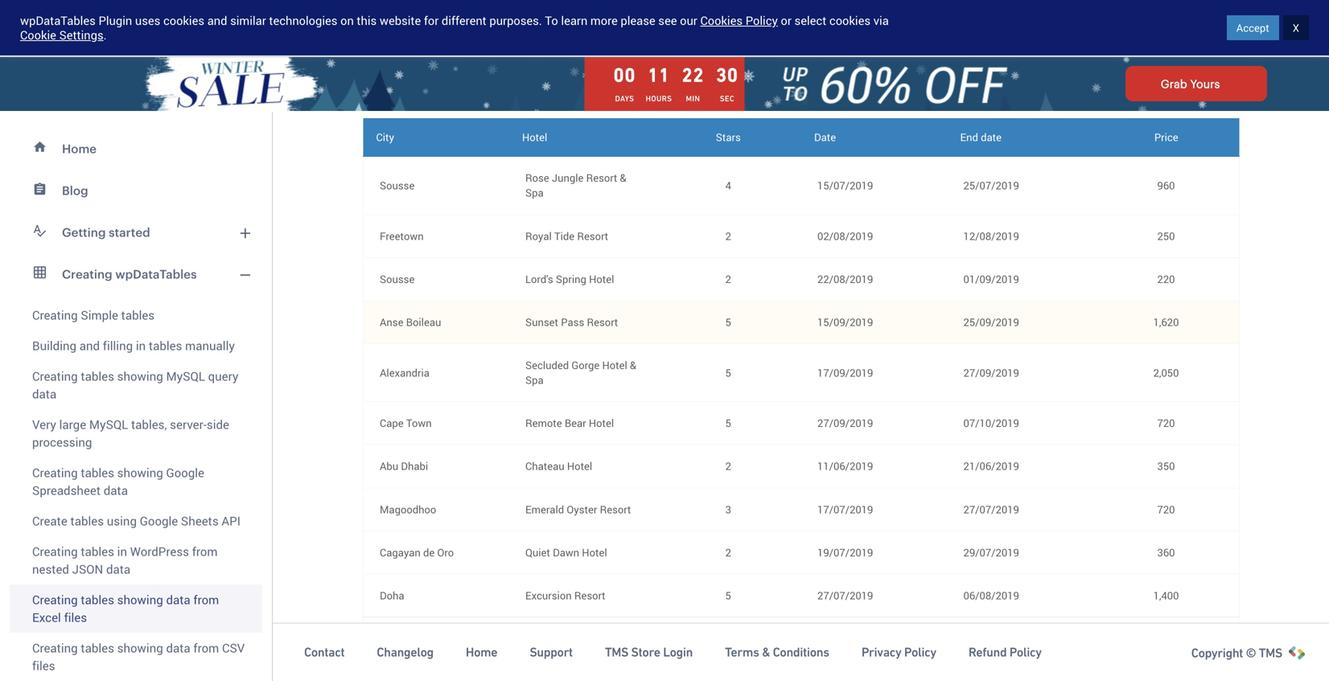 Task type: locate. For each thing, give the bounding box(es) containing it.
creating tables showing data from csv files
[[32, 640, 245, 675]]

25/07/2019
[[964, 178, 1020, 193]]

very
[[32, 417, 56, 433]]

pass
[[561, 315, 585, 330]]

in down using
[[117, 544, 127, 560]]

creating inside creating tables in wordpress from nested json data
[[32, 544, 78, 560]]

contact link
[[304, 645, 345, 661]]

2 spa from the top
[[526, 373, 544, 388]]

from inside creating tables in wordpress from nested json data
[[192, 544, 218, 560]]

0 horizontal spatial files
[[32, 658, 55, 675]]

cookies right the uses
[[163, 12, 205, 29]]

showing for creating tables showing data from excel files
[[117, 592, 163, 609]]

data left csv
[[166, 640, 191, 657]]

0 horizontal spatial to text field
[[818, 659, 932, 682]]

©
[[1247, 646, 1257, 661]]

2 vertical spatial from
[[194, 640, 219, 657]]

0 vertical spatial &
[[620, 171, 627, 185]]

creating inside creating tables showing google spreadsheet data
[[32, 465, 78, 481]]

very large mysql tables, server-side processing
[[32, 417, 229, 451]]

sousse for rose
[[380, 178, 415, 193]]

google up wordpress
[[140, 513, 178, 530]]

from for creating tables in wordpress from nested json data
[[192, 544, 218, 560]]

or
[[781, 12, 792, 29]]

hotel right dawn
[[582, 546, 608, 560]]

slider right store
[[672, 658, 687, 673]]

1 vertical spatial from
[[194, 592, 219, 609]]

0 horizontal spatial and
[[80, 338, 100, 354]]

hotel
[[522, 130, 548, 145], [589, 272, 615, 286], [603, 358, 628, 373], [589, 416, 614, 431], [567, 459, 593, 474], [582, 546, 608, 560]]

dawn
[[553, 546, 580, 560]]

4 2 from the top
[[726, 546, 732, 560]]

showing inside creating tables showing data from csv files
[[117, 640, 163, 657]]

1 vertical spatial google
[[140, 513, 178, 530]]

creating up nested
[[32, 544, 78, 560]]

hotel right spring on the left
[[589, 272, 615, 286]]

spa down secluded at the bottom left
[[526, 373, 544, 388]]

data
[[32, 386, 57, 403], [104, 483, 128, 499], [106, 562, 131, 578], [166, 592, 191, 609], [166, 640, 191, 657]]

hotel right gorge
[[603, 358, 628, 373]]

tables up the spreadsheet
[[81, 465, 114, 481]]

showing down very large mysql tables, server-side processing link
[[117, 465, 163, 481]]

5 for 15/09/2019
[[726, 315, 732, 330]]

lord's
[[526, 272, 554, 286]]

creating up the spreadsheet
[[32, 465, 78, 481]]

4 showing from the top
[[117, 640, 163, 657]]

10 button
[[1104, 82, 1169, 110]]

getting
[[62, 225, 106, 240]]

tables inside creating tables showing google spreadsheet data
[[81, 465, 114, 481]]

showing inside creating tables showing google spreadsheet data
[[117, 465, 163, 481]]

tables up "json" at bottom left
[[81, 544, 114, 560]]

google down server-
[[166, 465, 204, 481]]

our
[[680, 12, 698, 29]]

1 horizontal spatial to text field
[[964, 659, 1078, 682]]

tables left using
[[70, 513, 104, 530]]

spa for rose jungle resort & spa
[[526, 186, 544, 200]]

resort right 'pass'
[[587, 315, 618, 330]]

sousse down freetown
[[380, 272, 415, 286]]

end
[[961, 130, 979, 145]]

home up blog
[[62, 142, 97, 156]]

showing inside the creating tables showing data from excel files
[[117, 592, 163, 609]]

0 horizontal spatial policy
[[746, 12, 778, 29]]

5
[[726, 315, 732, 330], [726, 366, 732, 380], [726, 416, 732, 431], [726, 589, 732, 603]]

spa inside secluded gorge hotel & spa
[[526, 373, 544, 388]]

cookies
[[163, 12, 205, 29], [830, 12, 871, 29]]

terms & conditions
[[725, 646, 830, 660]]

create tables using google sheets api
[[32, 513, 241, 530]]

refund policy link
[[969, 645, 1042, 661]]

1 spa from the top
[[526, 186, 544, 200]]

1 horizontal spatial in
[[136, 338, 146, 354]]

hotel inside secluded gorge hotel & spa
[[603, 358, 628, 373]]

uses
[[135, 12, 160, 29]]

10
[[1104, 88, 1116, 103]]

1 vertical spatial home
[[466, 646, 498, 660]]

3 showing from the top
[[117, 592, 163, 609]]

hours
[[646, 94, 672, 103]]

showing
[[117, 368, 163, 385], [117, 465, 163, 481], [117, 592, 163, 609], [117, 640, 163, 657]]

00
[[614, 64, 636, 86]]

0 horizontal spatial mysql
[[89, 417, 128, 433]]

files inside creating tables showing data from csv files
[[32, 658, 55, 675]]

to
[[545, 12, 559, 29]]

creating for creating tables showing data from excel files
[[32, 592, 78, 609]]

0 horizontal spatial in
[[117, 544, 127, 560]]

5 for 27/09/2019
[[726, 416, 732, 431]]

jungle
[[552, 171, 584, 185]]

creating up building
[[32, 307, 78, 324]]

& inside secluded gorge hotel & spa
[[630, 358, 637, 373]]

1 horizontal spatial 27/09/2019
[[964, 366, 1020, 380]]

showing down building and filling in tables manually link at the left of the page
[[117, 368, 163, 385]]

tables inside creating tables showing mysql query data
[[81, 368, 114, 385]]

2 vertical spatial &
[[762, 646, 771, 660]]

1 vertical spatial in
[[117, 544, 127, 560]]

3 5 from the top
[[726, 416, 732, 431]]

27/09/2019 down 25/09/2019
[[964, 366, 1020, 380]]

creating for creating simple tables
[[32, 307, 78, 324]]

resort right oyster
[[600, 503, 631, 517]]

from inside the creating tables showing data from excel files
[[194, 592, 219, 609]]

creating for creating tables showing mysql query data
[[32, 368, 78, 385]]

0 vertical spatial in
[[136, 338, 146, 354]]

from for creating tables showing data from excel files
[[194, 592, 219, 609]]

policy for privacy policy
[[905, 646, 937, 660]]

refund
[[969, 646, 1007, 660]]

0 horizontal spatial cookies
[[163, 12, 205, 29]]

hotel for remote bear hotel
[[589, 416, 614, 431]]

side
[[207, 417, 229, 433]]

1 2 from the top
[[726, 229, 732, 243]]

freetown
[[380, 229, 424, 243]]

tms right ©
[[1260, 646, 1283, 661]]

google inside creating tables showing google spreadsheet data
[[166, 465, 204, 481]]

policy inside wpdatatables plugin uses cookies and similar technologies on this website for different purposes. to learn more please see our cookies policy or select cookies via cookie settings .
[[746, 12, 778, 29]]

sousse for lord's
[[380, 272, 415, 286]]

slider right 'terms'
[[774, 658, 789, 673]]

720
[[1158, 416, 1176, 431], [1158, 503, 1176, 517]]

360
[[1158, 546, 1176, 560]]

and left similar
[[207, 12, 227, 29]]

06/08/2019
[[964, 589, 1020, 603]]

spa inside "rose jungle resort & spa"
[[526, 186, 544, 200]]

remote bear hotel
[[526, 416, 614, 431]]

and left filling in the left of the page
[[80, 338, 100, 354]]

date: activate to sort column ascending element
[[802, 118, 948, 157]]

1 horizontal spatial home
[[466, 646, 498, 660]]

creating down excel
[[32, 640, 78, 657]]

data up using
[[104, 483, 128, 499]]

from inside creating tables showing data from csv files
[[194, 640, 219, 657]]

data down wordpress
[[166, 592, 191, 609]]

1 horizontal spatial policy
[[905, 646, 937, 660]]

sousse down city
[[380, 178, 415, 193]]

2 720 from the top
[[1158, 503, 1176, 517]]

getting started
[[62, 225, 150, 240]]

27/09/2019 up 11/06/2019
[[818, 416, 874, 431]]

0 vertical spatial files
[[64, 610, 87, 626]]

mysql inside very large mysql tables, server-side processing
[[89, 417, 128, 433]]

showing down creating tables showing data from excel files link
[[117, 640, 163, 657]]

slider
[[672, 658, 687, 673], [774, 658, 789, 673]]

tables for creating tables showing mysql query data
[[81, 368, 114, 385]]

resort right tide on the left top of the page
[[578, 229, 609, 243]]

server-
[[170, 417, 207, 433]]

2 for 11/06/2019
[[726, 459, 732, 474]]

1 horizontal spatial tms
[[1260, 646, 1283, 661]]

tables for create tables using google sheets api
[[70, 513, 104, 530]]

1 5 from the top
[[726, 315, 732, 330]]

learn
[[561, 12, 588, 29]]

5 for 27/07/2019
[[726, 589, 732, 603]]

excursion resort
[[526, 589, 606, 603]]

for
[[424, 12, 439, 29]]

1 vertical spatial sousse
[[380, 272, 415, 286]]

creating inside creating tables showing mysql query data
[[32, 368, 78, 385]]

1 vertical spatial mysql
[[89, 417, 128, 433]]

creating for creating tables showing google spreadsheet data
[[32, 465, 78, 481]]

1 vertical spatial &
[[630, 358, 637, 373]]

creating tables showing data from csv files link
[[10, 634, 262, 682]]

google for using
[[140, 513, 178, 530]]

sheets
[[181, 513, 219, 530]]

accept button
[[1228, 15, 1280, 40]]

4 5 from the top
[[726, 589, 732, 603]]

terms
[[725, 646, 760, 660]]

and
[[207, 12, 227, 29], [80, 338, 100, 354]]

sunset
[[526, 315, 559, 330]]

tables down filling in the left of the page
[[81, 368, 114, 385]]

& right jungle
[[620, 171, 627, 185]]

& inside "rose jungle resort & spa"
[[620, 171, 627, 185]]

0 vertical spatial wpdatatables
[[20, 12, 96, 29]]

wpdatatables left .
[[20, 12, 96, 29]]

1 vertical spatial 27/09/2019
[[818, 416, 874, 431]]

from for creating tables showing data from csv files
[[194, 640, 219, 657]]

27/07/2019 down 19/07/2019
[[818, 589, 874, 603]]

policy right privacy at the bottom of the page
[[905, 646, 937, 660]]

quiet
[[526, 546, 551, 560]]

1 cookies from the left
[[163, 12, 205, 29]]

data right "json" at bottom left
[[106, 562, 131, 578]]

2 2 from the top
[[726, 272, 732, 286]]

data inside creating tables in wordpress from nested json data
[[106, 562, 131, 578]]

to text field for from text box
[[964, 659, 1078, 682]]

oyster
[[567, 503, 598, 517]]

1 horizontal spatial &
[[630, 358, 637, 373]]

hotel right bear
[[589, 416, 614, 431]]

27/09/2019
[[964, 366, 1020, 380], [818, 416, 874, 431]]

0 vertical spatial 720
[[1158, 416, 1176, 431]]

0 horizontal spatial 27/07/2019
[[818, 589, 874, 603]]

0 horizontal spatial wpdatatables
[[20, 12, 96, 29]]

2 showing from the top
[[117, 465, 163, 481]]

3 2 from the top
[[726, 459, 732, 474]]

From number field
[[1110, 626, 1224, 655]]

resort right jungle
[[587, 171, 618, 185]]

creating down building
[[32, 368, 78, 385]]

city
[[376, 130, 395, 145]]

1 vertical spatial files
[[32, 658, 55, 675]]

resort inside "rose jungle resort & spa"
[[587, 171, 618, 185]]

1 horizontal spatial and
[[207, 12, 227, 29]]

home link up blog
[[10, 128, 262, 170]]

0 horizontal spatial home
[[62, 142, 97, 156]]

2,050
[[1154, 366, 1180, 380]]

creating inside creating tables showing data from csv files
[[32, 640, 78, 657]]

creating simple tables
[[32, 307, 155, 324]]

spa down rose
[[526, 186, 544, 200]]

0 vertical spatial spa
[[526, 186, 544, 200]]

0 vertical spatial from
[[192, 544, 218, 560]]

creating tables showing mysql query data link
[[10, 361, 262, 410]]

creating up creating simple tables
[[62, 267, 112, 281]]

tables inside creating tables showing data from csv files
[[81, 640, 114, 657]]

tms left store
[[605, 646, 629, 660]]

tables inside the creating tables showing data from excel files
[[81, 592, 114, 609]]

creating simple tables link
[[10, 295, 262, 331]]

creating inside the creating tables showing data from excel files
[[32, 592, 78, 609]]

date
[[815, 130, 837, 145]]

hotel for quiet dawn hotel
[[582, 546, 608, 560]]

1 horizontal spatial 27/07/2019
[[964, 503, 1020, 517]]

1 sousse from the top
[[380, 178, 415, 193]]

spring
[[556, 272, 587, 286]]

files inside the creating tables showing data from excel files
[[64, 610, 87, 626]]

home link left support "link"
[[466, 645, 498, 661]]

building
[[32, 338, 77, 354]]

1 slider from the left
[[672, 658, 687, 673]]

to text field down from text box
[[964, 659, 1078, 682]]

29/07/2019
[[964, 546, 1020, 560]]

2 5 from the top
[[726, 366, 732, 380]]

0 horizontal spatial slider
[[672, 658, 687, 673]]

sec
[[720, 94, 735, 103]]

1 to text field from the left
[[818, 659, 932, 682]]

via
[[874, 12, 889, 29]]

changelog
[[377, 646, 434, 660]]

wpdatatables inside wpdatatables plugin uses cookies and similar technologies on this website for different purposes. to learn more please see our cookies policy or select cookies via cookie settings .
[[20, 12, 96, 29]]

tables down creating simple tables link
[[149, 338, 182, 354]]

end date
[[961, 130, 1002, 145]]

tables for creating tables showing data from csv files
[[81, 640, 114, 657]]

royal tide resort
[[526, 229, 609, 243]]

in right filling in the left of the page
[[136, 338, 146, 354]]

from
[[192, 544, 218, 560], [194, 592, 219, 609], [194, 640, 219, 657]]

City text field
[[380, 643, 494, 672]]

simple
[[81, 307, 118, 324]]

cookies left via
[[830, 12, 871, 29]]

chateau
[[526, 459, 565, 474]]

1 horizontal spatial wpdatatables
[[115, 267, 197, 281]]

0 horizontal spatial home link
[[10, 128, 262, 170]]

creating up excel
[[32, 592, 78, 609]]

mysql right large at the left
[[89, 417, 128, 433]]

1 720 from the top
[[1158, 416, 1176, 431]]

To text field
[[818, 659, 932, 682], [964, 659, 1078, 682]]

tables for creating tables showing google spreadsheet data
[[81, 465, 114, 481]]

1 horizontal spatial cookies
[[830, 12, 871, 29]]

show
[[1051, 87, 1080, 102]]

22/08/2019
[[818, 272, 874, 286]]

720 up 350
[[1158, 416, 1176, 431]]

1,400
[[1154, 589, 1180, 603]]

tables up building and filling in tables manually link at the left of the page
[[121, 307, 155, 324]]

0 vertical spatial google
[[166, 465, 204, 481]]

720 for 27/07/2019
[[1158, 503, 1176, 517]]

mysql left the query
[[166, 368, 205, 385]]

different
[[442, 12, 487, 29]]

rose
[[526, 171, 550, 185]]

wpdatatables up creating simple tables link
[[115, 267, 197, 281]]

2 horizontal spatial policy
[[1010, 646, 1042, 660]]

tables down the creating tables showing data from excel files
[[81, 640, 114, 657]]

plugin
[[99, 12, 132, 29]]

home left support "link"
[[466, 646, 498, 660]]

1 horizontal spatial home link
[[466, 645, 498, 661]]

0 vertical spatial 27/07/2019
[[964, 503, 1020, 517]]

07/10/2019
[[964, 416, 1020, 431]]

oro
[[438, 546, 454, 560]]

tables down "json" at bottom left
[[81, 592, 114, 609]]

files down excel
[[32, 658, 55, 675]]

1 horizontal spatial mysql
[[166, 368, 205, 385]]

& right 'terms'
[[762, 646, 771, 660]]

1 horizontal spatial slider
[[774, 658, 789, 673]]

hotel right chateau
[[567, 459, 593, 474]]

magoodhoo
[[380, 503, 437, 517]]

yours
[[1191, 77, 1221, 90]]

1 showing from the top
[[117, 368, 163, 385]]

1 vertical spatial 720
[[1158, 503, 1176, 517]]

tables inside creating tables in wordpress from nested json data
[[81, 544, 114, 560]]

0 vertical spatial and
[[207, 12, 227, 29]]

0 horizontal spatial &
[[620, 171, 627, 185]]

data up very
[[32, 386, 57, 403]]

1 horizontal spatial files
[[64, 610, 87, 626]]

price: activate to sort column ascending element
[[1094, 118, 1240, 157]]

showing down creating tables in wordpress from nested json data 'link'
[[117, 592, 163, 609]]

2 to text field from the left
[[964, 659, 1078, 682]]

0 vertical spatial mysql
[[166, 368, 205, 385]]

27/07/2019 down 21/06/2019
[[964, 503, 1020, 517]]

store
[[632, 646, 661, 660]]

files right excel
[[64, 610, 87, 626]]

2 slider from the left
[[774, 658, 789, 673]]

2 sousse from the top
[[380, 272, 415, 286]]

blog
[[62, 184, 88, 198]]

select
[[795, 12, 827, 29]]

policy right refund
[[1010, 646, 1042, 660]]

720 down 350
[[1158, 503, 1176, 517]]

resort for oyster
[[600, 503, 631, 517]]

0 vertical spatial sousse
[[380, 178, 415, 193]]

creating for creating tables in wordpress from nested json data
[[32, 544, 78, 560]]

1 vertical spatial spa
[[526, 373, 544, 388]]

12/08/2019
[[964, 229, 1020, 243]]

to text field down from text field
[[818, 659, 932, 682]]

& right gorge
[[630, 358, 637, 373]]

policy left or
[[746, 12, 778, 29]]

showing inside creating tables showing mysql query data
[[117, 368, 163, 385]]

creating for creating tables showing data from csv files
[[32, 640, 78, 657]]

privacy policy link
[[862, 645, 937, 661]]



Task type: vqa. For each thing, say whether or not it's contained in the screenshot.


Task type: describe. For each thing, give the bounding box(es) containing it.
stars: activate to sort column ascending element
[[656, 118, 802, 157]]

2 for 02/08/2019
[[726, 229, 732, 243]]

1 vertical spatial and
[[80, 338, 100, 354]]

2 cookies from the left
[[830, 12, 871, 29]]

2 for 22/08/2019
[[726, 272, 732, 286]]

tables for creating tables in wordpress from nested json data
[[81, 544, 114, 560]]

mysql inside creating tables showing mysql query data
[[166, 368, 205, 385]]

220
[[1158, 272, 1176, 286]]

2 horizontal spatial &
[[762, 646, 771, 660]]

data inside creating tables showing mysql query data
[[32, 386, 57, 403]]

anse boileau
[[380, 315, 441, 330]]

technologies
[[269, 12, 338, 29]]

25/09/2019
[[964, 315, 1020, 330]]

filling
[[103, 338, 133, 354]]

building and filling in tables manually
[[32, 338, 235, 354]]

files for creating tables showing data from csv files
[[32, 658, 55, 675]]

02/08/2019
[[818, 229, 874, 243]]

large
[[59, 417, 86, 433]]

17/07/2019
[[818, 503, 874, 517]]

hotel for secluded gorge hotel & spa
[[603, 358, 628, 373]]

creating for creating wpdatatables
[[62, 267, 112, 281]]

3
[[726, 503, 732, 517]]

started
[[109, 225, 150, 240]]

print
[[396, 50, 421, 65]]

blog link
[[10, 170, 262, 212]]

resort right excursion
[[575, 589, 606, 603]]

1 vertical spatial wpdatatables
[[115, 267, 197, 281]]

0 horizontal spatial 27/09/2019
[[818, 416, 874, 431]]

nested
[[32, 562, 69, 578]]

min
[[686, 94, 701, 103]]

hotel for lord's spring hotel
[[589, 272, 615, 286]]

changelog link
[[377, 645, 434, 661]]

& for secluded gorge hotel & spa
[[630, 358, 637, 373]]

data inside creating tables showing google spreadsheet data
[[104, 483, 128, 499]]

0 vertical spatial home
[[62, 142, 97, 156]]

get started
[[1211, 20, 1268, 36]]

building and filling in tables manually link
[[10, 331, 262, 361]]

showing for creating tables showing mysql query data
[[117, 368, 163, 385]]

lord's spring hotel
[[526, 272, 615, 286]]

get started link
[[1165, 9, 1314, 47]]

showing for creating tables showing data from csv files
[[117, 640, 163, 657]]

support link
[[530, 645, 573, 661]]

4
[[726, 178, 732, 193]]

settings
[[59, 27, 104, 43]]

query
[[208, 368, 239, 385]]

google for showing
[[166, 465, 204, 481]]

wordpress
[[130, 544, 189, 560]]

contact
[[304, 646, 345, 660]]

in inside creating tables in wordpress from nested json data
[[117, 544, 127, 560]]

bear
[[565, 416, 587, 431]]

gorge
[[572, 358, 600, 373]]

960
[[1158, 178, 1176, 193]]

chateau hotel
[[526, 459, 593, 474]]

tide
[[555, 229, 575, 243]]

create
[[32, 513, 67, 530]]

purposes.
[[490, 12, 542, 29]]

& for rose jungle resort & spa
[[620, 171, 627, 185]]

2 for 19/07/2019
[[726, 546, 732, 560]]

cookies
[[701, 12, 743, 29]]

spa for secluded gorge hotel & spa
[[526, 373, 544, 388]]

files for creating tables showing data from excel files
[[64, 610, 87, 626]]

refund policy
[[969, 646, 1042, 660]]

From text field
[[964, 626, 1078, 655]]

terms & conditions link
[[725, 645, 830, 661]]

please
[[621, 12, 656, 29]]

Hotel text field
[[526, 643, 640, 672]]

resort for pass
[[587, 315, 618, 330]]

To number field
[[1110, 659, 1224, 682]]

grab yours link
[[1126, 66, 1268, 101]]

cagayan de oro
[[380, 546, 454, 560]]

days
[[615, 94, 635, 103]]

creating tables in wordpress from nested json data link
[[10, 537, 262, 585]]

using
[[107, 513, 137, 530]]

tables,
[[131, 417, 167, 433]]

showing for creating tables showing google spreadsheet data
[[117, 465, 163, 481]]

royal
[[526, 229, 552, 243]]

boileau
[[406, 315, 441, 330]]

de
[[423, 546, 435, 560]]

and inside wpdatatables plugin uses cookies and similar technologies on this website for different purposes. to learn more please see our cookies policy or select cookies via cookie settings .
[[207, 12, 227, 29]]

From text field
[[818, 626, 932, 655]]

cape town
[[380, 416, 432, 431]]

remote
[[526, 416, 562, 431]]

copyright
[[1192, 646, 1244, 661]]

x button
[[1284, 15, 1310, 40]]

create tables using google sheets api link
[[10, 506, 262, 537]]

1 vertical spatial 27/07/2019
[[818, 589, 874, 603]]

alexandria
[[380, 366, 430, 380]]

end date: activate to sort column ascending element
[[948, 118, 1094, 157]]

grab
[[1162, 77, 1188, 90]]

to text field for from text field
[[818, 659, 932, 682]]

21/06/2019
[[964, 459, 1020, 474]]

abu
[[380, 459, 399, 474]]

0 horizontal spatial tms
[[605, 646, 629, 660]]

date
[[981, 130, 1002, 145]]

town
[[406, 416, 432, 431]]

policy for refund policy
[[1010, 646, 1042, 660]]

tables for creating tables showing data from excel files
[[81, 592, 114, 609]]

see
[[659, 12, 677, 29]]

0 vertical spatial 27/09/2019
[[964, 366, 1020, 380]]

17/09/2019
[[818, 366, 874, 380]]

secluded
[[526, 358, 569, 373]]

data inside creating tables showing data from csv files
[[166, 640, 191, 657]]

30
[[717, 64, 739, 86]]

similar
[[230, 12, 266, 29]]

hotel: activate to sort column ascending element
[[510, 118, 656, 157]]

data inside the creating tables showing data from excel files
[[166, 592, 191, 609]]

rose jungle resort & spa
[[526, 171, 627, 200]]

creating tables showing data from excel files link
[[10, 585, 262, 634]]

hotel up rose
[[522, 130, 548, 145]]

19/07/2019
[[818, 546, 874, 560]]

.
[[104, 27, 107, 43]]

5 for 17/09/2019
[[726, 366, 732, 380]]

1 vertical spatial home link
[[466, 645, 498, 661]]

spreadsheet
[[32, 483, 101, 499]]

wpdatatables plugin uses cookies and similar technologies on this website for different purposes. to learn more please see our cookies policy or select cookies via cookie settings .
[[20, 12, 889, 43]]

resort for jungle
[[587, 171, 618, 185]]

x
[[1294, 21, 1300, 35]]

0 vertical spatial home link
[[10, 128, 262, 170]]

abu dhabi
[[380, 459, 428, 474]]

cookie
[[20, 27, 56, 43]]

manually
[[185, 338, 235, 354]]

creating tables showing data from excel files
[[32, 592, 219, 626]]

cape
[[380, 416, 404, 431]]

city: activate to sort column ascending element
[[363, 118, 510, 157]]

22
[[682, 64, 705, 86]]

11/06/2019
[[818, 459, 874, 474]]

price
[[1155, 130, 1179, 145]]

Search form search field
[[339, 17, 878, 39]]

resort for tide
[[578, 229, 609, 243]]

api
[[222, 513, 241, 530]]

creating tables showing mysql query data
[[32, 368, 239, 403]]

250
[[1158, 229, 1176, 243]]

excursion
[[526, 589, 572, 603]]

csv
[[222, 640, 245, 657]]

entries
[[1193, 87, 1228, 102]]

wpdatatables - tables and charts manager wordpress plugin image
[[16, 14, 170, 43]]

720 for 07/10/2019
[[1158, 416, 1176, 431]]



